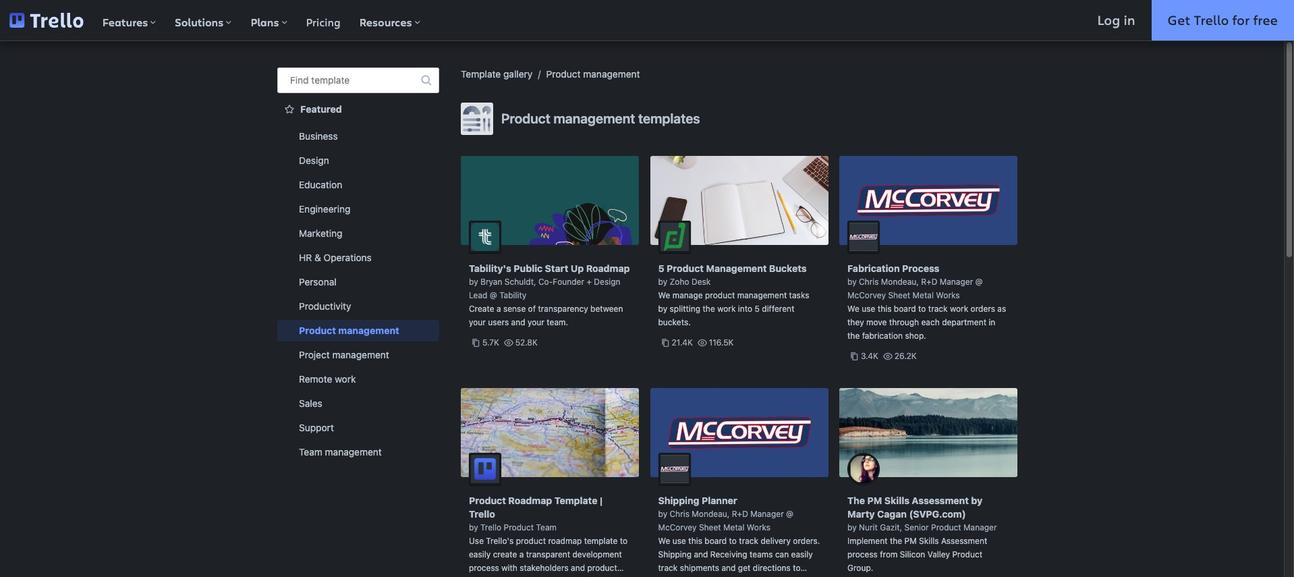 Task type: describe. For each thing, give the bounding box(es) containing it.
bryan schuldt, co-founder + design lead @ tability image
[[469, 221, 501, 253]]

get trello for free
[[1168, 11, 1278, 29]]

through
[[889, 317, 919, 327]]

21.4k
[[672, 337, 693, 348]]

sales link
[[277, 393, 439, 414]]

manager inside the pm skills assessment by marty cagan (svpg.com) by nurit gazit, senior product manager implement the pm skills assessment process from silicon valley product group.
[[964, 522, 997, 533]]

hr & operations link
[[277, 247, 439, 269]]

start
[[545, 263, 569, 274]]

chris for shipping
[[670, 509, 690, 519]]

by inside tability's public start up roadmap by bryan schuldt, co-founder + design lead @ tability create a sense of transparency between your users and your team.
[[469, 277, 478, 287]]

desk
[[692, 277, 711, 287]]

teams
[[750, 549, 773, 560]]

and inside tability's public start up roadmap by bryan schuldt, co-founder + design lead @ tability create a sense of transparency between your users and your team.
[[511, 317, 526, 327]]

engineering
[[299, 203, 351, 215]]

5 product management buckets by zoho desk we manage product management tasks by splitting the work into 5 different buckets.
[[658, 263, 810, 327]]

tasks
[[789, 290, 810, 300]]

@ for shipping
[[786, 509, 794, 519]]

in inside fabrication process by chris mondeau, r+d manager @ mccorvey sheet metal works we use this board to track work orders as they move through each department in the fabrication shop.
[[989, 317, 996, 327]]

resources
[[360, 15, 412, 30]]

founder
[[553, 277, 585, 287]]

|
[[600, 495, 603, 506]]

public
[[514, 263, 543, 274]]

zoho
[[670, 277, 689, 287]]

to inside fabrication process by chris mondeau, r+d manager @ mccorvey sheet metal works we use this board to track work orders as they move through each department in the fabrication shop.
[[919, 304, 926, 314]]

easily inside shipping planner by chris mondeau, r+d manager @ mccorvey sheet metal works we use this board to track delivery orders. shipping and receiving teams can easily track shipments and get directions to deliver products.
[[791, 549, 813, 560]]

tability's public start up roadmap by bryan schuldt, co-founder + design lead @ tability create a sense of transparency between your users and your team.
[[469, 263, 630, 327]]

template inside field
[[311, 74, 350, 86]]

education link
[[277, 174, 439, 196]]

product up 'project'
[[299, 325, 336, 336]]

get
[[738, 563, 751, 573]]

valley
[[928, 549, 950, 560]]

receiving
[[711, 549, 748, 560]]

team management link
[[277, 441, 439, 463]]

sales
[[299, 398, 322, 409]]

project
[[299, 349, 330, 360]]

works for process
[[936, 290, 960, 300]]

2 shipping from the top
[[658, 549, 692, 560]]

gazit,
[[880, 522, 903, 533]]

0 horizontal spatial pm
[[868, 495, 882, 506]]

process inside product roadmap template | trello by trello product team use trello's product roadmap template to easily create a transparent development process with stakeholders and product owners.
[[469, 563, 499, 573]]

marketing link
[[277, 223, 439, 244]]

0 horizontal spatial product
[[516, 536, 546, 546]]

between
[[591, 304, 623, 314]]

log
[[1098, 11, 1121, 29]]

personal link
[[277, 271, 439, 293]]

0 horizontal spatial skills
[[885, 495, 910, 506]]

products.
[[686, 576, 723, 577]]

we for fabrication
[[848, 304, 860, 314]]

design link
[[277, 150, 439, 171]]

find template
[[290, 74, 350, 86]]

transparent
[[526, 549, 570, 560]]

0 vertical spatial product management link
[[546, 68, 640, 80]]

featured link
[[277, 99, 439, 120]]

use
[[469, 536, 484, 546]]

sheet for process
[[889, 290, 911, 300]]

product down trello product team image
[[469, 495, 506, 506]]

get
[[1168, 11, 1191, 29]]

directions
[[753, 563, 791, 573]]

a inside tability's public start up roadmap by bryan schuldt, co-founder + design lead @ tability create a sense of transparency between your users and your team.
[[497, 304, 501, 314]]

mondeau, for process
[[881, 277, 919, 287]]

nurit
[[859, 522, 878, 533]]

0 horizontal spatial product management link
[[277, 320, 439, 342]]

shipments
[[680, 563, 720, 573]]

users
[[488, 317, 509, 327]]

r+d for process
[[921, 277, 938, 287]]

template inside product roadmap template | trello by trello product team use trello's product roadmap template to easily create a transparent development process with stakeholders and product owners.
[[584, 536, 618, 546]]

by inside product roadmap template | trello by trello product team use trello's product roadmap template to easily create a transparent development process with stakeholders and product owners.
[[469, 522, 478, 533]]

nurit gazit, senior product manager image
[[848, 453, 880, 485]]

plans
[[251, 15, 279, 30]]

silicon
[[900, 549, 926, 560]]

0 vertical spatial in
[[1124, 11, 1136, 29]]

by inside fabrication process by chris mondeau, r+d manager @ mccorvey sheet metal works we use this board to track work orders as they move through each department in the fabrication shop.
[[848, 277, 857, 287]]

implement
[[848, 536, 888, 546]]

of
[[528, 304, 536, 314]]

easily inside product roadmap template | trello by trello product team use trello's product roadmap template to easily create a transparent development process with stakeholders and product owners.
[[469, 549, 491, 560]]

1 vertical spatial trello
[[469, 508, 495, 520]]

0 vertical spatial trello
[[1194, 11, 1229, 29]]

operations
[[324, 252, 372, 263]]

work inside 5 product management buckets by zoho desk we manage product management tasks by splitting the work into 5 different buckets.
[[718, 304, 736, 314]]

1 your from the left
[[469, 317, 486, 327]]

buckets.
[[658, 317, 691, 327]]

template inside product roadmap template | trello by trello product team use trello's product roadmap template to easily create a transparent development process with stakeholders and product owners.
[[555, 495, 598, 506]]

this for shipping
[[689, 536, 703, 546]]

up
[[571, 263, 584, 274]]

free
[[1254, 11, 1278, 29]]

product up trello's
[[504, 522, 534, 533]]

0 vertical spatial assessment
[[912, 495, 969, 506]]

team.
[[547, 317, 568, 327]]

product management templates
[[501, 111, 700, 126]]

shipping planner by chris mondeau, r+d manager @ mccorvey sheet metal works we use this board to track delivery orders. shipping and receiving teams can easily track shipments and get directions to deliver products.
[[658, 495, 820, 577]]

@ inside tability's public start up roadmap by bryan schuldt, co-founder + design lead @ tability create a sense of transparency between your users and your team.
[[490, 290, 497, 300]]

and inside product roadmap template | trello by trello product team use trello's product roadmap template to easily create a transparent development process with stakeholders and product owners.
[[571, 563, 585, 573]]

by inside shipping planner by chris mondeau, r+d manager @ mccorvey sheet metal works we use this board to track delivery orders. shipping and receiving teams can easily track shipments and get directions to deliver products.
[[658, 509, 668, 519]]

schuldt,
[[505, 277, 536, 287]]

co-
[[539, 277, 553, 287]]

from
[[880, 549, 898, 560]]

process inside the pm skills assessment by marty cagan (svpg.com) by nurit gazit, senior product manager implement the pm skills assessment process from silicon valley product group.
[[848, 549, 878, 560]]

pricing
[[306, 15, 341, 29]]

owners.
[[469, 576, 499, 577]]

design inside tability's public start up roadmap by bryan schuldt, co-founder + design lead @ tability create a sense of transparency between your users and your team.
[[594, 277, 621, 287]]

1 horizontal spatial product
[[588, 563, 617, 573]]

0 horizontal spatial template
[[461, 68, 501, 80]]

fabrication process by chris mondeau, r+d manager @ mccorvey sheet metal works we use this board to track work orders as they move through each department in the fabrication shop.
[[848, 263, 1007, 341]]

3.4k
[[861, 351, 879, 361]]

management inside 5 product management buckets by zoho desk we manage product management tasks by splitting the work into 5 different buckets.
[[738, 290, 787, 300]]

find
[[290, 74, 309, 86]]

0 horizontal spatial team
[[299, 446, 323, 458]]

2 your from the left
[[528, 317, 545, 327]]

shop.
[[905, 331, 927, 341]]

gallery
[[504, 68, 533, 80]]

sense
[[503, 304, 526, 314]]

stakeholders
[[520, 563, 569, 573]]

product right gallery
[[546, 68, 581, 80]]

create
[[469, 304, 494, 314]]

template gallery link
[[461, 68, 533, 80]]

0 horizontal spatial track
[[658, 563, 678, 573]]

manager for planner
[[751, 509, 784, 519]]

1 vertical spatial pm
[[905, 536, 917, 546]]

different
[[762, 304, 795, 314]]

lead
[[469, 290, 488, 300]]

department
[[942, 317, 987, 327]]

features
[[102, 15, 148, 30]]

they
[[848, 317, 864, 327]]

Find template field
[[277, 67, 439, 93]]

and down receiving
[[722, 563, 736, 573]]

use for fabrication
[[862, 304, 876, 314]]

product roadmap template | trello by trello product team use trello's product roadmap template to easily create a transparent development process with stakeholders and product owners.
[[469, 495, 628, 577]]

planner
[[702, 495, 738, 506]]

productivity
[[299, 300, 351, 312]]

the
[[848, 495, 865, 506]]



Task type: locate. For each thing, give the bounding box(es) containing it.
0 vertical spatial metal
[[913, 290, 934, 300]]

work up department
[[950, 304, 969, 314]]

manage
[[673, 290, 703, 300]]

template left gallery
[[461, 68, 501, 80]]

5.7k
[[483, 337, 499, 348]]

1 horizontal spatial work
[[718, 304, 736, 314]]

metal inside shipping planner by chris mondeau, r+d manager @ mccorvey sheet metal works we use this board to track delivery orders. shipping and receiving teams can easily track shipments and get directions to deliver products.
[[724, 522, 745, 533]]

1 vertical spatial metal
[[724, 522, 745, 533]]

trello up trello's
[[481, 522, 502, 533]]

roadmap up +
[[586, 263, 630, 274]]

this up move
[[878, 304, 892, 314]]

product up transparent
[[516, 536, 546, 546]]

engineering link
[[277, 198, 439, 220]]

works
[[936, 290, 960, 300], [747, 522, 771, 533]]

team inside product roadmap template | trello by trello product team use trello's product roadmap template to easily create a transparent development process with stakeholders and product owners.
[[536, 522, 557, 533]]

0 horizontal spatial work
[[335, 373, 356, 385]]

tability
[[500, 290, 527, 300]]

process up group.
[[848, 549, 878, 560]]

orders
[[971, 304, 996, 314]]

splitting
[[670, 304, 701, 314]]

skills up valley
[[919, 536, 939, 546]]

product management up project management
[[299, 325, 399, 336]]

education
[[299, 179, 342, 190]]

2 vertical spatial manager
[[964, 522, 997, 533]]

product management icon image
[[461, 103, 493, 135]]

0 vertical spatial manager
[[940, 277, 973, 287]]

work
[[718, 304, 736, 314], [950, 304, 969, 314], [335, 373, 356, 385]]

this for fabrication
[[878, 304, 892, 314]]

this inside fabrication process by chris mondeau, r+d manager @ mccorvey sheet metal works we use this board to track work orders as they move through each department in the fabrication shop.
[[878, 304, 892, 314]]

1 vertical spatial assessment
[[941, 536, 988, 546]]

0 vertical spatial mccorvey
[[848, 290, 886, 300]]

2 vertical spatial product
[[588, 563, 617, 573]]

use inside shipping planner by chris mondeau, r+d manager @ mccorvey sheet metal works we use this board to track delivery orders. shipping and receiving teams can easily track shipments and get directions to deliver products.
[[673, 536, 686, 546]]

use inside fabrication process by chris mondeau, r+d manager @ mccorvey sheet metal works we use this board to track work orders as they move through each department in the fabrication shop.
[[862, 304, 876, 314]]

2 vertical spatial track
[[658, 563, 678, 573]]

shipping
[[658, 495, 700, 506], [658, 549, 692, 560]]

assessment
[[912, 495, 969, 506], [941, 536, 988, 546]]

roadmap inside product roadmap template | trello by trello product team use trello's product roadmap template to easily create a transparent development process with stakeholders and product owners.
[[509, 495, 552, 506]]

trello product team image
[[469, 453, 501, 485]]

sheet up through
[[889, 290, 911, 300]]

for
[[1233, 11, 1250, 29]]

the pm skills assessment by marty cagan (svpg.com) by nurit gazit, senior product manager implement the pm skills assessment process from silicon valley product group.
[[848, 495, 997, 573]]

product down desk
[[705, 290, 735, 300]]

track inside fabrication process by chris mondeau, r+d manager @ mccorvey sheet metal works we use this board to track work orders as they move through each department in the fabrication shop.
[[929, 304, 948, 314]]

business link
[[277, 126, 439, 147]]

1 vertical spatial r+d
[[732, 509, 748, 519]]

r+d for planner
[[732, 509, 748, 519]]

skills up cagan
[[885, 495, 910, 506]]

sheet inside shipping planner by chris mondeau, r+d manager @ mccorvey sheet metal works we use this board to track delivery orders. shipping and receiving teams can easily track shipments and get directions to deliver products.
[[699, 522, 721, 533]]

mccorvey for shipping
[[658, 522, 697, 533]]

2 vertical spatial @
[[786, 509, 794, 519]]

fabrication
[[848, 263, 900, 274]]

mondeau, for planner
[[692, 509, 730, 519]]

mondeau, down process
[[881, 277, 919, 287]]

0 vertical spatial product
[[705, 290, 735, 300]]

0 horizontal spatial board
[[705, 536, 727, 546]]

track up teams
[[739, 536, 759, 546]]

marketing
[[299, 227, 343, 239]]

in down orders
[[989, 317, 996, 327]]

this inside shipping planner by chris mondeau, r+d manager @ mccorvey sheet metal works we use this board to track delivery orders. shipping and receiving teams can easily track shipments and get directions to deliver products.
[[689, 536, 703, 546]]

mondeau, inside fabrication process by chris mondeau, r+d manager @ mccorvey sheet metal works we use this board to track work orders as they move through each department in the fabrication shop.
[[881, 277, 919, 287]]

26.2k
[[895, 351, 917, 361]]

1 shipping from the top
[[658, 495, 700, 506]]

1 vertical spatial mccorvey
[[658, 522, 697, 533]]

board inside shipping planner by chris mondeau, r+d manager @ mccorvey sheet metal works we use this board to track delivery orders. shipping and receiving teams can easily track shipments and get directions to deliver products.
[[705, 536, 727, 546]]

create
[[493, 549, 517, 560]]

chris inside shipping planner by chris mondeau, r+d manager @ mccorvey sheet metal works we use this board to track delivery orders. shipping and receiving teams can easily track shipments and get directions to deliver products.
[[670, 509, 690, 519]]

manager inside fabrication process by chris mondeau, r+d manager @ mccorvey sheet metal works we use this board to track work orders as they move through each department in the fabrication shop.
[[940, 277, 973, 287]]

template
[[311, 74, 350, 86], [584, 536, 618, 546]]

1 horizontal spatial chris
[[859, 277, 879, 287]]

1 horizontal spatial a
[[520, 549, 524, 560]]

product down gallery
[[501, 111, 551, 126]]

product down development on the bottom
[[588, 563, 617, 573]]

delivery
[[761, 536, 791, 546]]

the down they
[[848, 331, 860, 341]]

2 easily from the left
[[791, 549, 813, 560]]

design down business
[[299, 155, 329, 166]]

mccorvey down fabrication at the right top of page
[[848, 290, 886, 300]]

work inside fabrication process by chris mondeau, r+d manager @ mccorvey sheet metal works we use this board to track work orders as they move through each department in the fabrication shop.
[[950, 304, 969, 314]]

0 horizontal spatial template
[[311, 74, 350, 86]]

1 vertical spatial in
[[989, 317, 996, 327]]

use up move
[[862, 304, 876, 314]]

manager inside shipping planner by chris mondeau, r+d manager @ mccorvey sheet metal works we use this board to track delivery orders. shipping and receiving teams can easily track shipments and get directions to deliver products.
[[751, 509, 784, 519]]

template up featured
[[311, 74, 350, 86]]

hr & operations
[[299, 252, 372, 263]]

product down (svpg.com)
[[931, 522, 962, 533]]

process
[[902, 263, 940, 274]]

template left |
[[555, 495, 598, 506]]

this up the shipments
[[689, 536, 703, 546]]

1 horizontal spatial use
[[862, 304, 876, 314]]

your down the create
[[469, 317, 486, 327]]

1 vertical spatial a
[[520, 549, 524, 560]]

this
[[878, 304, 892, 314], [689, 536, 703, 546]]

r+d inside fabrication process by chris mondeau, r+d manager @ mccorvey sheet metal works we use this board to track work orders as they move through each department in the fabrication shop.
[[921, 277, 938, 287]]

trello
[[1194, 11, 1229, 29], [469, 508, 495, 520], [481, 522, 502, 533]]

remote work
[[299, 373, 356, 385]]

to up receiving
[[729, 536, 737, 546]]

buckets
[[769, 263, 807, 274]]

your down of
[[528, 317, 545, 327]]

to right directions
[[793, 563, 801, 573]]

pm right the
[[868, 495, 882, 506]]

0 vertical spatial sheet
[[889, 290, 911, 300]]

track for process
[[929, 304, 948, 314]]

product
[[705, 290, 735, 300], [516, 536, 546, 546], [588, 563, 617, 573]]

chris mondeau, r+d manager @ mccorvey sheet metal works image for fabrication process
[[848, 221, 880, 253]]

manager up orders
[[940, 277, 973, 287]]

0 vertical spatial r+d
[[921, 277, 938, 287]]

1 horizontal spatial your
[[528, 317, 545, 327]]

the inside 5 product management buckets by zoho desk we manage product management tasks by splitting the work into 5 different buckets.
[[703, 304, 715, 314]]

a right create
[[520, 549, 524, 560]]

metal for process
[[913, 290, 934, 300]]

easily down 'orders.' in the bottom right of the page
[[791, 549, 813, 560]]

sheet for planner
[[699, 522, 721, 533]]

1 horizontal spatial mccorvey
[[848, 290, 886, 300]]

assessment up (svpg.com)
[[912, 495, 969, 506]]

move
[[867, 317, 887, 327]]

works inside shipping planner by chris mondeau, r+d manager @ mccorvey sheet metal works we use this board to track delivery orders. shipping and receiving teams can easily track shipments and get directions to deliver products.
[[747, 522, 771, 533]]

manager
[[940, 277, 973, 287], [751, 509, 784, 519], [964, 522, 997, 533]]

pricing link
[[297, 0, 350, 40]]

log in link
[[1082, 0, 1152, 40]]

1 horizontal spatial skills
[[919, 536, 939, 546]]

project management
[[299, 349, 389, 360]]

0 horizontal spatial chris mondeau, r+d manager @ mccorvey sheet metal works image
[[658, 453, 691, 485]]

0 vertical spatial template
[[461, 68, 501, 80]]

1 vertical spatial process
[[469, 563, 499, 573]]

trello image
[[9, 13, 83, 28], [10, 13, 83, 28]]

2 vertical spatial we
[[658, 536, 671, 546]]

chris mondeau, r+d manager @ mccorvey sheet metal works image for shipping planner
[[658, 453, 691, 485]]

team up "roadmap"
[[536, 522, 557, 533]]

1 horizontal spatial easily
[[791, 549, 813, 560]]

remote work link
[[277, 369, 439, 390]]

cagan
[[877, 508, 907, 520]]

works inside fabrication process by chris mondeau, r+d manager @ mccorvey sheet metal works we use this board to track work orders as they move through each department in the fabrication shop.
[[936, 290, 960, 300]]

and up the shipments
[[694, 549, 708, 560]]

metal down process
[[913, 290, 934, 300]]

1 horizontal spatial this
[[878, 304, 892, 314]]

5
[[658, 263, 665, 274], [755, 304, 760, 314]]

pm up "silicon"
[[905, 536, 917, 546]]

@ for fabrication
[[976, 277, 983, 287]]

1 vertical spatial shipping
[[658, 549, 692, 560]]

process up owners.
[[469, 563, 499, 573]]

orders.
[[793, 536, 820, 546]]

resources button
[[350, 0, 430, 40]]

0 horizontal spatial @
[[490, 290, 497, 300]]

r+d
[[921, 277, 938, 287], [732, 509, 748, 519]]

0 horizontal spatial mccorvey
[[658, 522, 697, 533]]

r+d down process
[[921, 277, 938, 287]]

52.8k
[[515, 337, 538, 348]]

1 vertical spatial skills
[[919, 536, 939, 546]]

r+d inside shipping planner by chris mondeau, r+d manager @ mccorvey sheet metal works we use this board to track delivery orders. shipping and receiving teams can easily track shipments and get directions to deliver products.
[[732, 509, 748, 519]]

1 horizontal spatial @
[[786, 509, 794, 519]]

we up deliver
[[658, 536, 671, 546]]

senior
[[905, 522, 929, 533]]

trello up use
[[469, 508, 495, 520]]

0 vertical spatial 5
[[658, 263, 665, 274]]

1 horizontal spatial metal
[[913, 290, 934, 300]]

board up receiving
[[705, 536, 727, 546]]

shipping left planner
[[658, 495, 700, 506]]

@ inside shipping planner by chris mondeau, r+d manager @ mccorvey sheet metal works we use this board to track delivery orders. shipping and receiving teams can easily track shipments and get directions to deliver products.
[[786, 509, 794, 519]]

@ inside fabrication process by chris mondeau, r+d manager @ mccorvey sheet metal works we use this board to track work orders as they move through each department in the fabrication shop.
[[976, 277, 983, 287]]

1 horizontal spatial template
[[555, 495, 598, 506]]

0 horizontal spatial works
[[747, 522, 771, 533]]

0 vertical spatial track
[[929, 304, 948, 314]]

in right the log
[[1124, 11, 1136, 29]]

1 horizontal spatial team
[[536, 522, 557, 533]]

0 horizontal spatial this
[[689, 536, 703, 546]]

manager for process
[[940, 277, 973, 287]]

product inside 5 product management buckets by zoho desk we manage product management tasks by splitting the work into 5 different buckets.
[[705, 290, 735, 300]]

use
[[862, 304, 876, 314], [673, 536, 686, 546]]

trello's
[[486, 536, 514, 546]]

chris up the shipments
[[670, 509, 690, 519]]

product management for the top product management link
[[546, 68, 640, 80]]

0 horizontal spatial design
[[299, 155, 329, 166]]

transparency
[[538, 304, 588, 314]]

to up development on the bottom
[[620, 536, 628, 546]]

team down support
[[299, 446, 323, 458]]

product management for the leftmost product management link
[[299, 325, 399, 336]]

2 horizontal spatial track
[[929, 304, 948, 314]]

manager down (svpg.com)
[[964, 522, 997, 533]]

2 vertical spatial the
[[890, 536, 903, 546]]

0 horizontal spatial product management
[[299, 325, 399, 336]]

tability's
[[469, 263, 512, 274]]

assessment up valley
[[941, 536, 988, 546]]

product right valley
[[953, 549, 983, 560]]

template gallery
[[461, 68, 533, 80]]

to
[[919, 304, 926, 314], [620, 536, 628, 546], [729, 536, 737, 546], [793, 563, 801, 573]]

management
[[706, 263, 767, 274]]

&
[[315, 252, 321, 263]]

mccorvey
[[848, 290, 886, 300], [658, 522, 697, 533]]

mccorvey inside fabrication process by chris mondeau, r+d manager @ mccorvey sheet metal works we use this board to track work orders as they move through each department in the fabrication shop.
[[848, 290, 886, 300]]

solutions
[[175, 15, 224, 30]]

chris down fabrication at the right top of page
[[859, 277, 879, 287]]

chris inside fabrication process by chris mondeau, r+d manager @ mccorvey sheet metal works we use this board to track work orders as they move through each department in the fabrication shop.
[[859, 277, 879, 287]]

a up users
[[497, 304, 501, 314]]

0 horizontal spatial use
[[673, 536, 686, 546]]

roadmap up trello's
[[509, 495, 552, 506]]

1 vertical spatial product management link
[[277, 320, 439, 342]]

template up development on the bottom
[[584, 536, 618, 546]]

can
[[775, 549, 789, 560]]

roadmap inside tability's public start up roadmap by bryan schuldt, co-founder + design lead @ tability create a sense of transparency between your users and your team.
[[586, 263, 630, 274]]

0 horizontal spatial metal
[[724, 522, 745, 533]]

mccorvey for fabrication
[[848, 290, 886, 300]]

we inside 5 product management buckets by zoho desk we manage product management tasks by splitting the work into 5 different buckets.
[[658, 290, 671, 300]]

zoho desk image
[[658, 221, 691, 253]]

0 horizontal spatial roadmap
[[509, 495, 552, 506]]

process
[[848, 549, 878, 560], [469, 563, 499, 573]]

the inside the pm skills assessment by marty cagan (svpg.com) by nurit gazit, senior product manager implement the pm skills assessment process from silicon valley product group.
[[890, 536, 903, 546]]

0 vertical spatial chris mondeau, r+d manager @ mccorvey sheet metal works image
[[848, 221, 880, 253]]

5 right into
[[755, 304, 760, 314]]

1 vertical spatial this
[[689, 536, 703, 546]]

0 vertical spatial works
[[936, 290, 960, 300]]

1 vertical spatial template
[[555, 495, 598, 506]]

design inside design 'link'
[[299, 155, 329, 166]]

sheet
[[889, 290, 911, 300], [699, 522, 721, 533]]

we down zoho
[[658, 290, 671, 300]]

0 vertical spatial this
[[878, 304, 892, 314]]

1 vertical spatial template
[[584, 536, 618, 546]]

mccorvey up the shipments
[[658, 522, 697, 533]]

to inside product roadmap template | trello by trello product team use trello's product roadmap template to easily create a transparent development process with stakeholders and product owners.
[[620, 536, 628, 546]]

and down development on the bottom
[[571, 563, 585, 573]]

board inside fabrication process by chris mondeau, r+d manager @ mccorvey sheet metal works we use this board to track work orders as they move through each department in the fabrication shop.
[[894, 304, 916, 314]]

@ up orders
[[976, 277, 983, 287]]

board for planner
[[705, 536, 727, 546]]

fabrication
[[862, 331, 903, 341]]

solutions button
[[166, 0, 241, 40]]

as
[[998, 304, 1007, 314]]

0 horizontal spatial sheet
[[699, 522, 721, 533]]

1 horizontal spatial mondeau,
[[881, 277, 919, 287]]

manager up delivery
[[751, 509, 784, 519]]

r+d down planner
[[732, 509, 748, 519]]

productivity link
[[277, 296, 439, 317]]

0 vertical spatial use
[[862, 304, 876, 314]]

roadmap
[[548, 536, 582, 546]]

1 horizontal spatial product management
[[546, 68, 640, 80]]

personal
[[299, 276, 337, 288]]

each
[[922, 317, 940, 327]]

metal inside fabrication process by chris mondeau, r+d manager @ mccorvey sheet metal works we use this board to track work orders as they move through each department in the fabrication shop.
[[913, 290, 934, 300]]

0 horizontal spatial 5
[[658, 263, 665, 274]]

the down the gazit,
[[890, 536, 903, 546]]

0 vertical spatial skills
[[885, 495, 910, 506]]

@ up delivery
[[786, 509, 794, 519]]

works for planner
[[747, 522, 771, 533]]

sheet down planner
[[699, 522, 721, 533]]

116.5k
[[709, 337, 734, 348]]

project management link
[[277, 344, 439, 366]]

@ down bryan
[[490, 290, 497, 300]]

work down project management
[[335, 373, 356, 385]]

track up each
[[929, 304, 948, 314]]

trello left the for
[[1194, 11, 1229, 29]]

2 horizontal spatial product
[[705, 290, 735, 300]]

1 horizontal spatial track
[[739, 536, 759, 546]]

metal for planner
[[724, 522, 745, 533]]

board up through
[[894, 304, 916, 314]]

1 horizontal spatial chris mondeau, r+d manager @ mccorvey sheet metal works image
[[848, 221, 880, 253]]

mccorvey inside shipping planner by chris mondeau, r+d manager @ mccorvey sheet metal works we use this board to track delivery orders. shipping and receiving teams can easily track shipments and get directions to deliver products.
[[658, 522, 697, 533]]

product inside 5 product management buckets by zoho desk we manage product management tasks by splitting the work into 5 different buckets.
[[667, 263, 704, 274]]

1 easily from the left
[[469, 549, 491, 560]]

chris mondeau, r+d manager @ mccorvey sheet metal works image
[[848, 221, 880, 253], [658, 453, 691, 485]]

+
[[587, 277, 592, 287]]

1 vertical spatial roadmap
[[509, 495, 552, 506]]

and down sense
[[511, 317, 526, 327]]

1 horizontal spatial board
[[894, 304, 916, 314]]

0 vertical spatial product management
[[546, 68, 640, 80]]

1 horizontal spatial design
[[594, 277, 621, 287]]

team management
[[299, 446, 382, 458]]

1 vertical spatial @
[[490, 290, 497, 300]]

0 horizontal spatial process
[[469, 563, 499, 573]]

2 vertical spatial trello
[[481, 522, 502, 533]]

1 vertical spatial use
[[673, 536, 686, 546]]

0 vertical spatial roadmap
[[586, 263, 630, 274]]

chris for fabrication
[[859, 277, 879, 287]]

we inside shipping planner by chris mondeau, r+d manager @ mccorvey sheet metal works we use this board to track delivery orders. shipping and receiving teams can easily track shipments and get directions to deliver products.
[[658, 536, 671, 546]]

0 vertical spatial team
[[299, 446, 323, 458]]

product up zoho
[[667, 263, 704, 274]]

a inside product roadmap template | trello by trello product team use trello's product roadmap template to easily create a transparent development process with stakeholders and product owners.
[[520, 549, 524, 560]]

0 vertical spatial chris
[[859, 277, 879, 287]]

1 horizontal spatial 5
[[755, 304, 760, 314]]

works up department
[[936, 290, 960, 300]]

mondeau, down planner
[[692, 509, 730, 519]]

1 vertical spatial chris mondeau, r+d manager @ mccorvey sheet metal works image
[[658, 453, 691, 485]]

your
[[469, 317, 486, 327], [528, 317, 545, 327]]

2 horizontal spatial work
[[950, 304, 969, 314]]

chris
[[859, 277, 879, 287], [670, 509, 690, 519]]

1 horizontal spatial product management link
[[546, 68, 640, 80]]

to up each
[[919, 304, 926, 314]]

shipping up deliver
[[658, 549, 692, 560]]

we up they
[[848, 304, 860, 314]]

1 horizontal spatial the
[[848, 331, 860, 341]]

5 down zoho desk image
[[658, 263, 665, 274]]

easily down use
[[469, 549, 491, 560]]

use up the shipments
[[673, 536, 686, 546]]

1 vertical spatial team
[[536, 522, 557, 533]]

design right +
[[594, 277, 621, 287]]

product management up product management templates
[[546, 68, 640, 80]]

board for process
[[894, 304, 916, 314]]

work left into
[[718, 304, 736, 314]]

metal up receiving
[[724, 522, 745, 533]]

product management
[[546, 68, 640, 80], [299, 325, 399, 336]]

development
[[573, 549, 622, 560]]

0 horizontal spatial your
[[469, 317, 486, 327]]

the right splitting
[[703, 304, 715, 314]]

in
[[1124, 11, 1136, 29], [989, 317, 996, 327]]

0 vertical spatial template
[[311, 74, 350, 86]]

we for shipping
[[658, 536, 671, 546]]

we inside fabrication process by chris mondeau, r+d manager @ mccorvey sheet metal works we use this board to track work orders as they move through each department in the fabrication shop.
[[848, 304, 860, 314]]

product management link up product management templates
[[546, 68, 640, 80]]

1 vertical spatial track
[[739, 536, 759, 546]]

use for shipping
[[673, 536, 686, 546]]

track for planner
[[739, 536, 759, 546]]

sheet inside fabrication process by chris mondeau, r+d manager @ mccorvey sheet metal works we use this board to track work orders as they move through each department in the fabrication shop.
[[889, 290, 911, 300]]

the inside fabrication process by chris mondeau, r+d manager @ mccorvey sheet metal works we use this board to track work orders as they move through each department in the fabrication shop.
[[848, 331, 860, 341]]

mondeau, inside shipping planner by chris mondeau, r+d manager @ mccorvey sheet metal works we use this board to track delivery orders. shipping and receiving teams can easily track shipments and get directions to deliver products.
[[692, 509, 730, 519]]

support
[[299, 422, 334, 433]]

product management link up project management link
[[277, 320, 439, 342]]

@
[[976, 277, 983, 287], [490, 290, 497, 300], [786, 509, 794, 519]]

deliver
[[658, 576, 684, 577]]

works up delivery
[[747, 522, 771, 533]]

1 horizontal spatial template
[[584, 536, 618, 546]]

0 vertical spatial shipping
[[658, 495, 700, 506]]

track up deliver
[[658, 563, 678, 573]]

0 horizontal spatial easily
[[469, 549, 491, 560]]



Task type: vqa. For each thing, say whether or not it's contained in the screenshot.
product within '5 Product Management Buckets by Zoho Desk We manage product management tasks by splitting the work into 5 different buckets.'
yes



